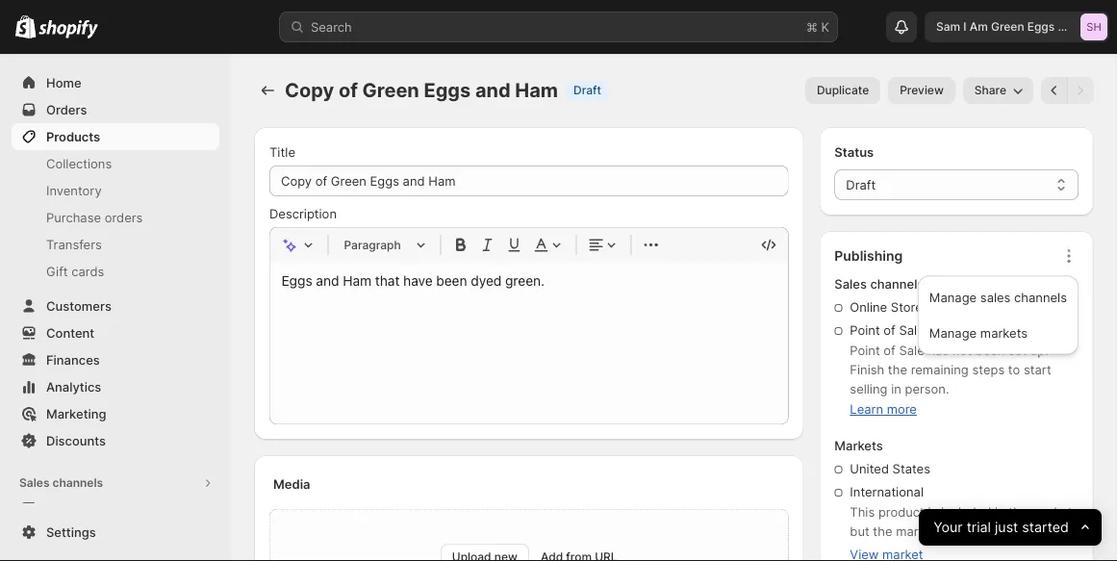 Task type: vqa. For each thing, say whether or not it's contained in the screenshot.
Search countries text field
no



Task type: describe. For each thing, give the bounding box(es) containing it.
shopify image
[[15, 15, 36, 38]]

manage for manage sales channels
[[930, 290, 977, 305]]

point of sale
[[850, 323, 925, 338]]

store
[[891, 300, 923, 315]]

steps
[[972, 362, 1005, 377]]

description
[[269, 206, 337, 221]]

of for point of sale has not been set up. finish the remaining steps to start selling in person. learn more
[[884, 343, 896, 358]]

0 horizontal spatial and
[[475, 78, 511, 102]]

collections
[[46, 156, 112, 171]]

set
[[1009, 343, 1027, 358]]

start
[[1024, 362, 1052, 377]]

manage sales channels
[[930, 290, 1067, 305]]

preview button
[[889, 77, 956, 104]]

manage markets button
[[924, 317, 1073, 349]]

learn
[[850, 402, 884, 417]]

shopify image
[[39, 20, 98, 39]]

paragraph button
[[336, 233, 433, 256]]

of for copy of green eggs and ham
[[339, 78, 358, 102]]

point for point of sale
[[850, 323, 880, 338]]

0 horizontal spatial green
[[362, 78, 419, 102]]

content
[[46, 325, 94, 340]]

1 horizontal spatial eggs
[[1028, 20, 1055, 34]]

search
[[311, 19, 352, 34]]

1 horizontal spatial sales
[[835, 277, 867, 292]]

0 horizontal spatial ham
[[515, 78, 558, 102]]

draft for status
[[846, 177, 876, 192]]

0 horizontal spatial is
[[928, 505, 938, 520]]

purchase orders link
[[12, 204, 219, 231]]

markets
[[835, 438, 883, 453]]

sam i am green eggs and ham image
[[1081, 13, 1108, 40]]

your
[[934, 519, 963, 536]]

up.
[[1031, 343, 1049, 358]]

but
[[850, 524, 870, 539]]

k
[[821, 19, 830, 34]]

publishing
[[835, 248, 903, 264]]

settings
[[46, 525, 96, 539]]

in inside this product is included in the market but the market is inactive.
[[995, 505, 1005, 520]]

title
[[269, 144, 295, 159]]

0 vertical spatial ham
[[1082, 20, 1107, 34]]

been
[[976, 343, 1005, 358]]

Title text field
[[269, 166, 789, 196]]

am
[[970, 20, 988, 34]]

duplicate button
[[806, 77, 881, 104]]

selling
[[850, 382, 888, 397]]

0 horizontal spatial eggs
[[424, 78, 471, 102]]

copy of green eggs and ham
[[285, 78, 558, 102]]

remaining
[[911, 362, 969, 377]]

started
[[1022, 519, 1069, 536]]

content link
[[12, 320, 219, 346]]

analytics
[[46, 379, 101, 394]]

manage sales channels button
[[924, 282, 1073, 313]]

2 horizontal spatial channels
[[1014, 290, 1067, 305]]

the inside point of sale has not been set up. finish the remaining steps to start selling in person. learn more
[[888, 362, 908, 377]]

this product is included in the market but the market is inactive.
[[850, 505, 1073, 539]]

markets
[[981, 326, 1028, 341]]

sam
[[936, 20, 961, 34]]

manage for manage markets
[[930, 326, 977, 341]]

inactive.
[[954, 524, 1003, 539]]

person.
[[905, 382, 950, 397]]

0 horizontal spatial channels
[[52, 476, 103, 490]]

gift
[[46, 264, 68, 279]]

inventory link
[[12, 177, 219, 204]]

home link
[[12, 69, 219, 96]]

2 vertical spatial the
[[873, 524, 893, 539]]

transfers link
[[12, 231, 219, 258]]

discounts
[[46, 433, 106, 448]]

share
[[975, 83, 1007, 97]]

online
[[850, 300, 888, 315]]

next image
[[1071, 81, 1090, 100]]

copy
[[285, 78, 334, 102]]

1 horizontal spatial channels
[[870, 277, 924, 292]]

finances link
[[12, 346, 219, 373]]

collections link
[[12, 150, 219, 177]]

preview
[[900, 83, 944, 97]]

orders
[[46, 102, 87, 117]]

in inside point of sale has not been set up. finish the remaining steps to start selling in person. learn more
[[891, 382, 902, 397]]

transfers
[[46, 237, 102, 252]]

marketing
[[46, 406, 106, 421]]



Task type: locate. For each thing, give the bounding box(es) containing it.
green right am
[[991, 20, 1025, 34]]

not
[[953, 343, 972, 358]]

point
[[850, 323, 880, 338], [850, 343, 880, 358]]

0 vertical spatial green
[[991, 20, 1025, 34]]

cards
[[71, 264, 104, 279]]

point for point of sale has not been set up. finish the remaining steps to start selling in person. learn more
[[850, 343, 880, 358]]

sale left the has
[[899, 343, 925, 358]]

0 vertical spatial of
[[339, 78, 358, 102]]

your trial just started button
[[919, 509, 1102, 546]]

united
[[850, 461, 889, 476]]

market
[[1032, 505, 1073, 520], [896, 524, 937, 539]]

sales
[[981, 290, 1011, 305]]

orders link
[[12, 96, 219, 123]]

1 horizontal spatial green
[[991, 20, 1025, 34]]

included
[[941, 505, 992, 520]]

trial
[[967, 519, 991, 536]]

0 horizontal spatial draft
[[574, 83, 602, 97]]

analytics link
[[12, 373, 219, 400]]

purchase orders
[[46, 210, 143, 225]]

draft
[[574, 83, 602, 97], [846, 177, 876, 192]]

0 horizontal spatial sales
[[19, 476, 50, 490]]

sale inside point of sale has not been set up. finish the remaining steps to start selling in person. learn more
[[899, 343, 925, 358]]

green
[[991, 20, 1025, 34], [362, 78, 419, 102]]

of for point of sale
[[884, 323, 896, 338]]

0 horizontal spatial in
[[891, 382, 902, 397]]

more
[[887, 402, 917, 417]]

of right copy
[[339, 78, 358, 102]]

online store
[[850, 300, 923, 315]]

gift cards link
[[12, 258, 219, 285]]

2 manage from the top
[[930, 326, 977, 341]]

the right trial
[[1009, 505, 1028, 520]]

is down the included
[[941, 524, 950, 539]]

finish
[[850, 362, 885, 377]]

market down product
[[896, 524, 937, 539]]

settings link
[[12, 519, 219, 546]]

of
[[339, 78, 358, 102], [884, 323, 896, 338], [884, 343, 896, 358]]

sales channels
[[835, 277, 924, 292], [19, 476, 103, 490]]

manage left sales
[[930, 290, 977, 305]]

1 horizontal spatial draft
[[846, 177, 876, 192]]

home
[[46, 75, 81, 90]]

is right product
[[928, 505, 938, 520]]

1 vertical spatial in
[[995, 505, 1005, 520]]

marketing link
[[12, 400, 219, 427]]

1 vertical spatial sale
[[899, 343, 925, 358]]

in up the more
[[891, 382, 902, 397]]

ham up next image
[[1082, 20, 1107, 34]]

i
[[964, 20, 967, 34]]

1 vertical spatial green
[[362, 78, 419, 102]]

sales channels button
[[12, 470, 219, 497]]

of inside point of sale has not been set up. finish the remaining steps to start selling in person. learn more
[[884, 343, 896, 358]]

manage markets
[[930, 326, 1028, 341]]

status
[[835, 144, 874, 159]]

1 horizontal spatial and
[[1058, 20, 1079, 34]]

of down point of sale
[[884, 343, 896, 358]]

sales up online at the right
[[835, 277, 867, 292]]

1 point from the top
[[850, 323, 880, 338]]

customers link
[[12, 293, 219, 320]]

sale
[[899, 323, 925, 338], [899, 343, 925, 358]]

point of sale has not been set up. finish the remaining steps to start selling in person. learn more
[[850, 343, 1052, 417]]

1 vertical spatial sales
[[19, 476, 50, 490]]

the right but
[[873, 524, 893, 539]]

0 horizontal spatial market
[[896, 524, 937, 539]]

0 vertical spatial eggs
[[1028, 20, 1055, 34]]

2 vertical spatial of
[[884, 343, 896, 358]]

channels right sales
[[1014, 290, 1067, 305]]

1 vertical spatial draft
[[846, 177, 876, 192]]

sales channels inside sales channels button
[[19, 476, 103, 490]]

1 vertical spatial and
[[475, 78, 511, 102]]

1 vertical spatial of
[[884, 323, 896, 338]]

channels up the store
[[870, 277, 924, 292]]

this
[[850, 505, 875, 520]]

ham
[[1082, 20, 1107, 34], [515, 78, 558, 102]]

sam i am green eggs and ham
[[936, 20, 1107, 34]]

green right copy
[[362, 78, 419, 102]]

1 vertical spatial is
[[941, 524, 950, 539]]

media
[[273, 476, 310, 491]]

manage up not
[[930, 326, 977, 341]]

point up finish
[[850, 343, 880, 358]]

united states
[[850, 461, 931, 476]]

⌘ k
[[807, 19, 830, 34]]

discounts link
[[12, 427, 219, 454]]

paragraph
[[344, 238, 401, 252]]

just
[[995, 519, 1018, 536]]

eggs
[[1028, 20, 1055, 34], [424, 78, 471, 102]]

1 horizontal spatial sales channels
[[835, 277, 924, 292]]

1 horizontal spatial market
[[1032, 505, 1073, 520]]

market right just
[[1032, 505, 1073, 520]]

sales channels up online store
[[835, 277, 924, 292]]

2 point from the top
[[850, 343, 880, 358]]

learn more link
[[850, 402, 917, 417]]

1 horizontal spatial ham
[[1082, 20, 1107, 34]]

is
[[928, 505, 938, 520], [941, 524, 950, 539]]

draft for copy of green eggs and ham
[[574, 83, 602, 97]]

purchase
[[46, 210, 101, 225]]

1 vertical spatial point
[[850, 343, 880, 358]]

sale for point of sale has not been set up. finish the remaining steps to start selling in person. learn more
[[899, 343, 925, 358]]

1 vertical spatial ham
[[515, 78, 558, 102]]

share button
[[963, 77, 1034, 104]]

your trial just started
[[934, 519, 1069, 536]]

products link
[[12, 123, 219, 150]]

inventory
[[46, 183, 102, 198]]

in
[[891, 382, 902, 397], [995, 505, 1005, 520]]

and
[[1058, 20, 1079, 34], [475, 78, 511, 102]]

sales inside button
[[19, 476, 50, 490]]

of down online store
[[884, 323, 896, 338]]

1 vertical spatial sales channels
[[19, 476, 103, 490]]

has
[[928, 343, 949, 358]]

menu
[[924, 282, 1073, 349]]

1 vertical spatial eggs
[[424, 78, 471, 102]]

gift cards
[[46, 264, 104, 279]]

1 vertical spatial the
[[1009, 505, 1028, 520]]

0 vertical spatial draft
[[574, 83, 602, 97]]

0 vertical spatial market
[[1032, 505, 1073, 520]]

0 vertical spatial point
[[850, 323, 880, 338]]

international
[[850, 485, 924, 500]]

1 sale from the top
[[899, 323, 925, 338]]

1 vertical spatial manage
[[930, 326, 977, 341]]

0 vertical spatial sale
[[899, 323, 925, 338]]

1 vertical spatial market
[[896, 524, 937, 539]]

the right finish
[[888, 362, 908, 377]]

0 vertical spatial manage
[[930, 290, 977, 305]]

⌘
[[807, 19, 818, 34]]

finances
[[46, 352, 100, 367]]

sales
[[835, 277, 867, 292], [19, 476, 50, 490]]

sale down the store
[[899, 323, 925, 338]]

product
[[879, 505, 925, 520]]

orders
[[105, 210, 143, 225]]

1 horizontal spatial is
[[941, 524, 950, 539]]

products
[[46, 129, 100, 144]]

point inside point of sale has not been set up. finish the remaining steps to start selling in person. learn more
[[850, 343, 880, 358]]

0 vertical spatial sales
[[835, 277, 867, 292]]

0 vertical spatial the
[[888, 362, 908, 377]]

customers
[[46, 298, 112, 313]]

2 sale from the top
[[899, 343, 925, 358]]

the
[[888, 362, 908, 377], [1009, 505, 1028, 520], [873, 524, 893, 539]]

states
[[893, 461, 931, 476]]

to
[[1008, 362, 1020, 377]]

point down online at the right
[[850, 323, 880, 338]]

sale for point of sale
[[899, 323, 925, 338]]

ham up title text box
[[515, 78, 558, 102]]

1 horizontal spatial in
[[995, 505, 1005, 520]]

0 vertical spatial is
[[928, 505, 938, 520]]

0 horizontal spatial sales channels
[[19, 476, 103, 490]]

sales channels down "discounts"
[[19, 476, 103, 490]]

sales down "discounts"
[[19, 476, 50, 490]]

channels down "discounts"
[[52, 476, 103, 490]]

1 manage from the top
[[930, 290, 977, 305]]

menu containing manage sales channels
[[924, 282, 1073, 349]]

manage
[[930, 290, 977, 305], [930, 326, 977, 341]]

0 vertical spatial sales channels
[[835, 277, 924, 292]]

duplicate
[[817, 83, 869, 97]]

0 vertical spatial and
[[1058, 20, 1079, 34]]

0 vertical spatial in
[[891, 382, 902, 397]]

in right trial
[[995, 505, 1005, 520]]



